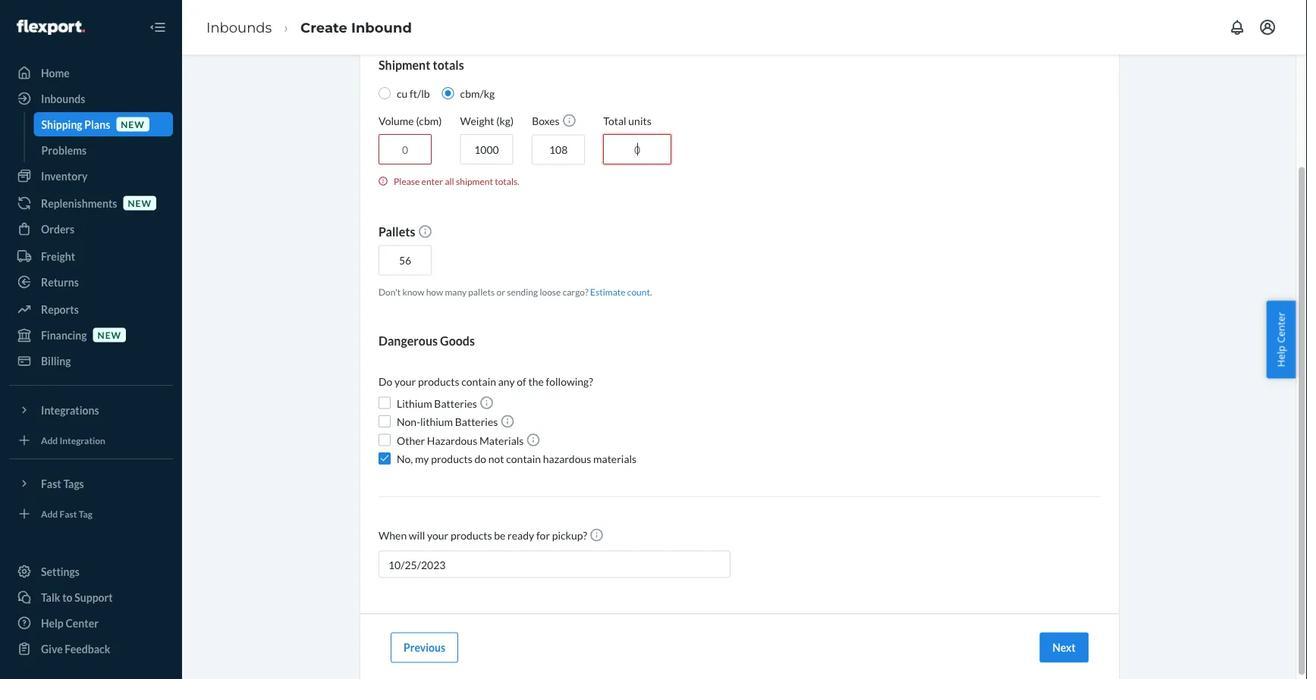 Task type: vqa. For each thing, say whether or not it's contained in the screenshot.
Please enter all shipment totals.
yes



Task type: describe. For each thing, give the bounding box(es) containing it.
orders
[[41, 223, 75, 236]]

0 horizontal spatial inbounds link
[[9, 86, 173, 111]]

sending
[[507, 287, 538, 298]]

returns
[[41, 276, 79, 289]]

fast inside the fast tags dropdown button
[[41, 478, 61, 490]]

billing
[[41, 355, 71, 368]]

of
[[517, 376, 526, 389]]

1 horizontal spatial contain
[[506, 453, 541, 466]]

new for replenishments
[[128, 198, 152, 209]]

lithium
[[397, 397, 432, 410]]

0 text field for weight
[[460, 135, 513, 165]]

0 vertical spatial your
[[394, 376, 416, 389]]

integrations button
[[9, 398, 173, 423]]

freight
[[41, 250, 75, 263]]

0 text field for volume
[[379, 135, 432, 165]]

cu ft/lb
[[397, 87, 430, 100]]

fast tags button
[[9, 472, 173, 496]]

0 vertical spatial batteries
[[434, 397, 477, 410]]

for
[[536, 530, 550, 543]]

next
[[1052, 642, 1076, 655]]

pallets
[[468, 287, 495, 298]]

products for contain
[[418, 376, 459, 389]]

no, my products do not contain hazardous materials
[[397, 453, 637, 466]]

replenishments
[[41, 197, 117, 210]]

0 horizontal spatial center
[[66, 617, 99, 630]]

10/25/2023
[[388, 559, 446, 572]]

goods
[[440, 334, 475, 349]]

lithium batteries
[[397, 397, 479, 410]]

materials
[[593, 453, 637, 466]]

feedback
[[65, 643, 110, 656]]

inventory
[[41, 170, 88, 182]]

give
[[41, 643, 63, 656]]

cbm/kg
[[460, 87, 495, 100]]

to
[[62, 591, 72, 604]]

freight link
[[9, 244, 173, 269]]

(cbm)
[[416, 115, 442, 128]]

add for add fast tag
[[41, 509, 58, 520]]

loose
[[540, 287, 561, 298]]

ready
[[508, 530, 534, 543]]

know
[[402, 287, 424, 298]]

ft/lb
[[410, 87, 430, 100]]

inbound
[[351, 19, 412, 36]]

fast inside add fast tag link
[[60, 509, 77, 520]]

or
[[497, 287, 505, 298]]

when
[[379, 530, 407, 543]]

estimate
[[590, 287, 625, 298]]

help inside help center link
[[41, 617, 64, 630]]

other
[[397, 435, 425, 448]]

volume (cbm)
[[379, 115, 442, 128]]

0 vertical spatial contain
[[461, 376, 496, 389]]

other hazardous materials
[[397, 435, 526, 448]]

count
[[627, 287, 650, 298]]

3 0 text field from the left
[[532, 135, 585, 165]]

non-
[[397, 416, 420, 429]]

fast tags
[[41, 478, 84, 490]]

please enter all shipment totals.
[[394, 176, 519, 187]]

previous button
[[391, 633, 458, 664]]

support
[[75, 591, 113, 604]]

no,
[[397, 453, 413, 466]]

boxes
[[532, 115, 562, 128]]

give feedback button
[[9, 637, 173, 661]]

problems
[[41, 144, 87, 157]]

center inside button
[[1274, 312, 1288, 343]]

returns link
[[9, 270, 173, 294]]

1 vertical spatial inbounds
[[41, 92, 85, 105]]

volume
[[379, 115, 414, 128]]

breadcrumbs navigation
[[194, 5, 424, 49]]

when will your products be ready for pickup?
[[379, 530, 589, 543]]

shipment totals
[[379, 58, 464, 72]]

shipment
[[456, 176, 493, 187]]

don't know how many pallets or sending loose cargo? estimate count .
[[379, 287, 652, 298]]

settings link
[[9, 560, 173, 584]]

add integration
[[41, 435, 105, 446]]

create inbound link
[[300, 19, 412, 36]]

reports
[[41, 303, 79, 316]]

how
[[426, 287, 443, 298]]

flexport logo image
[[17, 20, 85, 35]]

cu
[[397, 87, 408, 100]]

home
[[41, 66, 70, 79]]

shipment
[[379, 58, 430, 72]]

be
[[494, 530, 506, 543]]

1 vertical spatial batteries
[[455, 416, 498, 429]]

2 vertical spatial products
[[451, 530, 492, 543]]

estimate count button
[[590, 286, 650, 299]]

home link
[[9, 61, 173, 85]]

dangerous goods
[[379, 334, 475, 349]]

will
[[409, 530, 425, 543]]

enter
[[421, 176, 443, 187]]

create inbound
[[300, 19, 412, 36]]

give feedback
[[41, 643, 110, 656]]

talk
[[41, 591, 60, 604]]

talk to support button
[[9, 586, 173, 610]]



Task type: locate. For each thing, give the bounding box(es) containing it.
products down hazardous
[[431, 453, 472, 466]]

0 text field for total units
[[603, 135, 671, 165]]

fast
[[41, 478, 61, 490], [60, 509, 77, 520]]

None checkbox
[[379, 416, 391, 428], [379, 453, 391, 465], [379, 416, 391, 428], [379, 453, 391, 465]]

0 vertical spatial products
[[418, 376, 459, 389]]

new right plans
[[121, 119, 145, 130]]

integrations
[[41, 404, 99, 417]]

don't
[[379, 287, 401, 298]]

add
[[41, 435, 58, 446], [41, 509, 58, 520]]

0 vertical spatial new
[[121, 119, 145, 130]]

0 horizontal spatial inbounds
[[41, 92, 85, 105]]

0 text field for pallets
[[379, 246, 432, 276]]

1 vertical spatial contain
[[506, 453, 541, 466]]

next button
[[1040, 633, 1089, 664]]

totals.
[[495, 176, 519, 187]]

2 horizontal spatial 0 text field
[[532, 135, 585, 165]]

do
[[379, 376, 392, 389]]

None checkbox
[[379, 398, 391, 410], [379, 435, 391, 447], [379, 398, 391, 410], [379, 435, 391, 447]]

many
[[445, 287, 467, 298]]

0 text field down pallets
[[379, 246, 432, 276]]

add left the integration
[[41, 435, 58, 446]]

None radio
[[379, 88, 391, 100], [442, 88, 454, 100], [379, 88, 391, 100], [442, 88, 454, 100]]

.
[[650, 287, 652, 298]]

do your products contain any of the following?
[[379, 376, 593, 389]]

financing
[[41, 329, 87, 342]]

inbounds
[[206, 19, 272, 36], [41, 92, 85, 105]]

2 vertical spatial new
[[98, 330, 121, 341]]

products
[[418, 376, 459, 389], [431, 453, 472, 466], [451, 530, 492, 543]]

open notifications image
[[1228, 18, 1246, 36]]

0 text field down volume (cbm)
[[379, 135, 432, 165]]

1 vertical spatial products
[[431, 453, 472, 466]]

1 vertical spatial inbounds link
[[9, 86, 173, 111]]

fast left tag
[[60, 509, 77, 520]]

hazardous
[[427, 435, 477, 448]]

following?
[[546, 376, 593, 389]]

add down fast tags
[[41, 509, 58, 520]]

0 horizontal spatial 0 text field
[[379, 246, 432, 276]]

total
[[603, 115, 626, 128]]

1 add from the top
[[41, 435, 58, 446]]

lithium
[[420, 416, 453, 429]]

0 vertical spatial inbounds
[[206, 19, 272, 36]]

weight
[[460, 115, 494, 128]]

1 horizontal spatial center
[[1274, 312, 1288, 343]]

weight (kg)
[[460, 115, 514, 128]]

not
[[488, 453, 504, 466]]

products left "be" at the left of the page
[[451, 530, 492, 543]]

batteries up non-lithium batteries
[[434, 397, 477, 410]]

inbounds link
[[206, 19, 272, 36], [9, 86, 173, 111]]

all
[[445, 176, 454, 187]]

new down reports link
[[98, 330, 121, 341]]

new
[[121, 119, 145, 130], [128, 198, 152, 209], [98, 330, 121, 341]]

my
[[415, 453, 429, 466]]

shipping plans
[[41, 118, 110, 131]]

open account menu image
[[1258, 18, 1277, 36]]

0 text field
[[379, 135, 432, 165], [460, 135, 513, 165], [532, 135, 585, 165]]

dangerous
[[379, 334, 438, 349]]

previous
[[404, 642, 445, 655]]

1 horizontal spatial inbounds link
[[206, 19, 272, 36]]

your right will at bottom
[[427, 530, 449, 543]]

contain
[[461, 376, 496, 389], [506, 453, 541, 466]]

1 vertical spatial your
[[427, 530, 449, 543]]

0 horizontal spatial your
[[394, 376, 416, 389]]

your
[[394, 376, 416, 389], [427, 530, 449, 543]]

inventory link
[[9, 164, 173, 188]]

1 horizontal spatial 0 text field
[[460, 135, 513, 165]]

center
[[1274, 312, 1288, 343], [66, 617, 99, 630]]

1 horizontal spatial inbounds
[[206, 19, 272, 36]]

non-lithium batteries
[[397, 416, 500, 429]]

help center inside button
[[1274, 312, 1288, 367]]

plans
[[84, 118, 110, 131]]

add for add integration
[[41, 435, 58, 446]]

reports link
[[9, 297, 173, 322]]

orders link
[[9, 217, 173, 241]]

materials
[[479, 435, 524, 448]]

close navigation image
[[149, 18, 167, 36]]

products for do
[[431, 453, 472, 466]]

0 text field
[[603, 135, 671, 165], [379, 246, 432, 276]]

talk to support
[[41, 591, 113, 604]]

0 vertical spatial help
[[1274, 346, 1288, 367]]

2 0 text field from the left
[[460, 135, 513, 165]]

0 vertical spatial 0 text field
[[603, 135, 671, 165]]

pickup?
[[552, 530, 587, 543]]

tag
[[79, 509, 92, 520]]

contain left any
[[461, 376, 496, 389]]

0 text field down weight (kg)
[[460, 135, 513, 165]]

tags
[[63, 478, 84, 490]]

0 horizontal spatial help
[[41, 617, 64, 630]]

help center
[[1274, 312, 1288, 367], [41, 617, 99, 630]]

1 vertical spatial center
[[66, 617, 99, 630]]

products up lithium batteries
[[418, 376, 459, 389]]

inbounds inside breadcrumbs navigation
[[206, 19, 272, 36]]

1 horizontal spatial 0 text field
[[603, 135, 671, 165]]

batteries up other hazardous materials at the bottom left of page
[[455, 416, 498, 429]]

units
[[628, 115, 651, 128]]

0 vertical spatial inbounds link
[[206, 19, 272, 36]]

new for shipping plans
[[121, 119, 145, 130]]

1 horizontal spatial help
[[1274, 346, 1288, 367]]

1 horizontal spatial your
[[427, 530, 449, 543]]

do
[[474, 453, 486, 466]]

0 horizontal spatial contain
[[461, 376, 496, 389]]

0 vertical spatial help center
[[1274, 312, 1288, 367]]

add fast tag link
[[9, 502, 173, 526]]

pallets
[[379, 225, 418, 239]]

total units
[[603, 115, 651, 128]]

0 text field down boxes
[[532, 135, 585, 165]]

0 horizontal spatial help center
[[41, 617, 99, 630]]

billing link
[[9, 349, 173, 373]]

help inside help center button
[[1274, 346, 1288, 367]]

0 text field down the units
[[603, 135, 671, 165]]

0 horizontal spatial 0 text field
[[379, 135, 432, 165]]

0 vertical spatial fast
[[41, 478, 61, 490]]

2 add from the top
[[41, 509, 58, 520]]

create
[[300, 19, 347, 36]]

your right do
[[394, 376, 416, 389]]

new up orders link
[[128, 198, 152, 209]]

hazardous
[[543, 453, 591, 466]]

add integration link
[[9, 429, 173, 453]]

1 vertical spatial fast
[[60, 509, 77, 520]]

0 vertical spatial center
[[1274, 312, 1288, 343]]

integration
[[60, 435, 105, 446]]

help
[[1274, 346, 1288, 367], [41, 617, 64, 630]]

contain right not
[[506, 453, 541, 466]]

inbounds link inside breadcrumbs navigation
[[206, 19, 272, 36]]

1 vertical spatial new
[[128, 198, 152, 209]]

any
[[498, 376, 515, 389]]

1 vertical spatial add
[[41, 509, 58, 520]]

help center button
[[1266, 301, 1296, 379]]

new for financing
[[98, 330, 121, 341]]

1 0 text field from the left
[[379, 135, 432, 165]]

totals
[[433, 58, 464, 72]]

settings
[[41, 566, 80, 578]]

1 vertical spatial 0 text field
[[379, 246, 432, 276]]

fast left the tags on the left of the page
[[41, 478, 61, 490]]

the
[[528, 376, 544, 389]]

0 vertical spatial add
[[41, 435, 58, 446]]

(kg)
[[496, 115, 514, 128]]

add fast tag
[[41, 509, 92, 520]]

1 vertical spatial help center
[[41, 617, 99, 630]]

problems link
[[34, 138, 173, 162]]

1 horizontal spatial help center
[[1274, 312, 1288, 367]]

1 vertical spatial help
[[41, 617, 64, 630]]

please
[[394, 176, 420, 187]]



